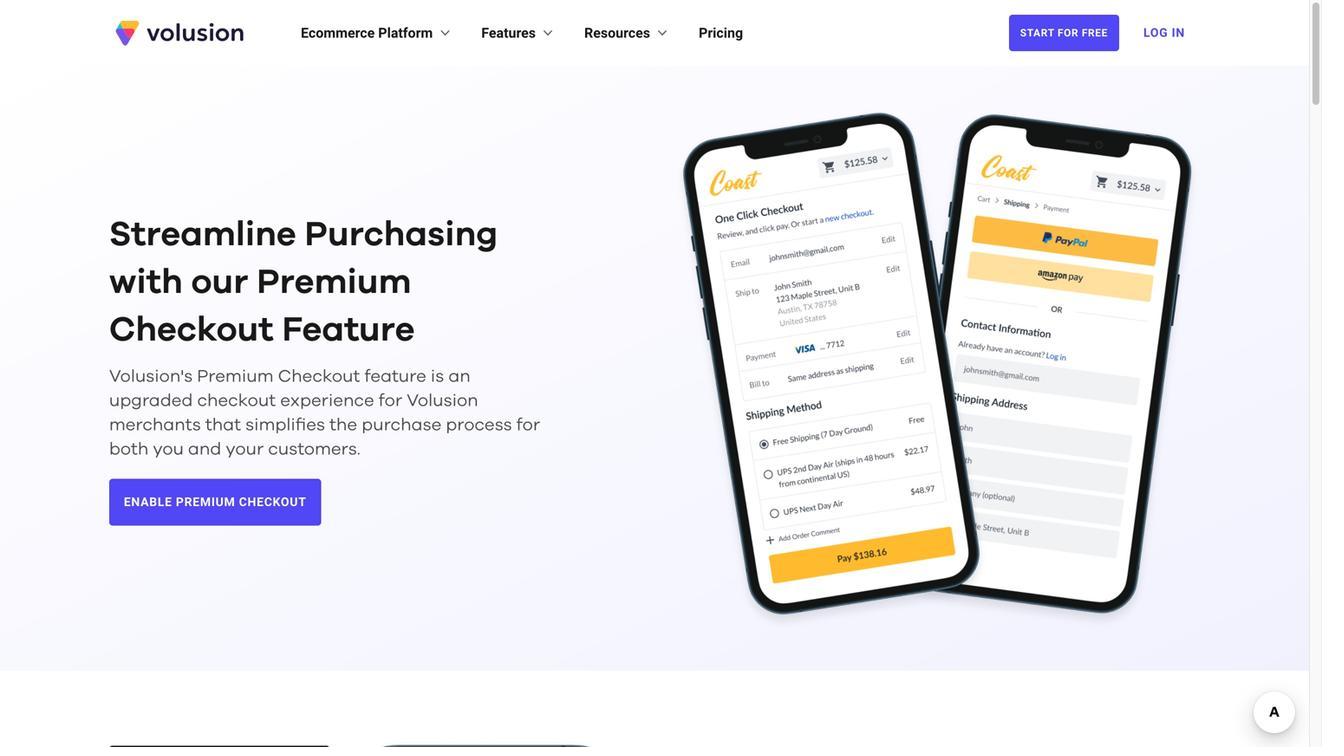 Task type: locate. For each thing, give the bounding box(es) containing it.
checkout up experience
[[278, 368, 360, 385]]

volusion
[[407, 392, 478, 410]]

checkout
[[109, 313, 274, 348], [278, 368, 360, 385]]

0 vertical spatial for
[[379, 392, 402, 410]]

ecommerce platform button
[[301, 23, 454, 43]]

1 horizontal spatial checkout
[[278, 368, 360, 385]]

volusion's
[[109, 368, 193, 385]]

pricing
[[699, 25, 743, 41]]

log in
[[1143, 26, 1185, 40]]

features
[[481, 25, 536, 41]]

checkout inside the volusion's premium checkout feature is an upgraded checkout experience for volusion merchants that simplifies the purchase process for both you and your customers.
[[278, 368, 360, 385]]

1 vertical spatial for
[[516, 417, 540, 434]]

start
[[1020, 27, 1055, 39]]

0 vertical spatial premium
[[257, 265, 411, 300]]

process
[[446, 417, 512, 434]]

1 vertical spatial checkout
[[278, 368, 360, 385]]

0 vertical spatial checkout
[[109, 313, 274, 348]]

your
[[226, 441, 264, 458]]

streamline purchasing with our premium checkout feature
[[109, 218, 498, 348]]

ecommerce platform
[[301, 25, 433, 41]]

0 horizontal spatial for
[[379, 392, 402, 410]]

1 horizontal spatial for
[[516, 417, 540, 434]]

for right process
[[516, 417, 540, 434]]

checkout down our
[[109, 313, 274, 348]]

enable premium checkout link
[[109, 479, 321, 526]]

premium up checkout
[[197, 368, 274, 385]]

purchase
[[362, 417, 441, 434]]

for
[[379, 392, 402, 410], [516, 417, 540, 434]]

premium up feature in the left top of the page
[[257, 265, 411, 300]]

platform
[[378, 25, 433, 41]]

checkout
[[239, 495, 307, 509]]

for down the feature
[[379, 392, 402, 410]]

and
[[188, 441, 221, 458]]

start for free
[[1020, 27, 1108, 39]]

feature
[[282, 313, 415, 348]]

premium
[[176, 495, 235, 509]]

upgraded
[[109, 392, 193, 410]]

premium
[[257, 265, 411, 300], [197, 368, 274, 385]]

in
[[1172, 26, 1185, 40]]

features button
[[481, 23, 557, 43]]

merchants
[[109, 417, 201, 434]]

0 horizontal spatial checkout
[[109, 313, 274, 348]]

1 vertical spatial premium
[[197, 368, 274, 385]]



Task type: describe. For each thing, give the bounding box(es) containing it.
for
[[1058, 27, 1079, 39]]

resources button
[[584, 23, 671, 43]]

that
[[205, 417, 241, 434]]

enable
[[124, 495, 172, 509]]

checkout
[[197, 392, 276, 410]]

streamline
[[109, 218, 296, 252]]

start for free link
[[1009, 15, 1119, 51]]

volusion's premium checkout feature is an upgraded checkout experience for volusion merchants that simplifies the purchase process for both you and your customers.
[[109, 368, 540, 458]]

the
[[329, 417, 357, 434]]

experience
[[280, 392, 374, 410]]

premium inside the volusion's premium checkout feature is an upgraded checkout experience for volusion merchants that simplifies the purchase process for both you and your customers.
[[197, 368, 274, 385]]

an
[[448, 368, 470, 385]]

both
[[109, 441, 149, 458]]

our
[[191, 265, 248, 300]]

checkout inside "streamline purchasing with our premium checkout feature"
[[109, 313, 274, 348]]

pricing link
[[699, 23, 743, 43]]

resources
[[584, 25, 650, 41]]

log
[[1143, 26, 1168, 40]]

with
[[109, 265, 183, 300]]

customers.
[[268, 441, 360, 458]]

simplifies
[[245, 417, 325, 434]]

ecommerce
[[301, 25, 375, 41]]

free
[[1082, 27, 1108, 39]]

log in link
[[1133, 14, 1196, 52]]

enable premium checkout
[[124, 495, 307, 509]]

feature
[[364, 368, 426, 385]]

is
[[431, 368, 444, 385]]

purchasing
[[305, 218, 498, 252]]

you
[[153, 441, 184, 458]]

premium inside "streamline purchasing with our premium checkout feature"
[[257, 265, 411, 300]]



Task type: vqa. For each thing, say whether or not it's contained in the screenshot.
YOUR
yes



